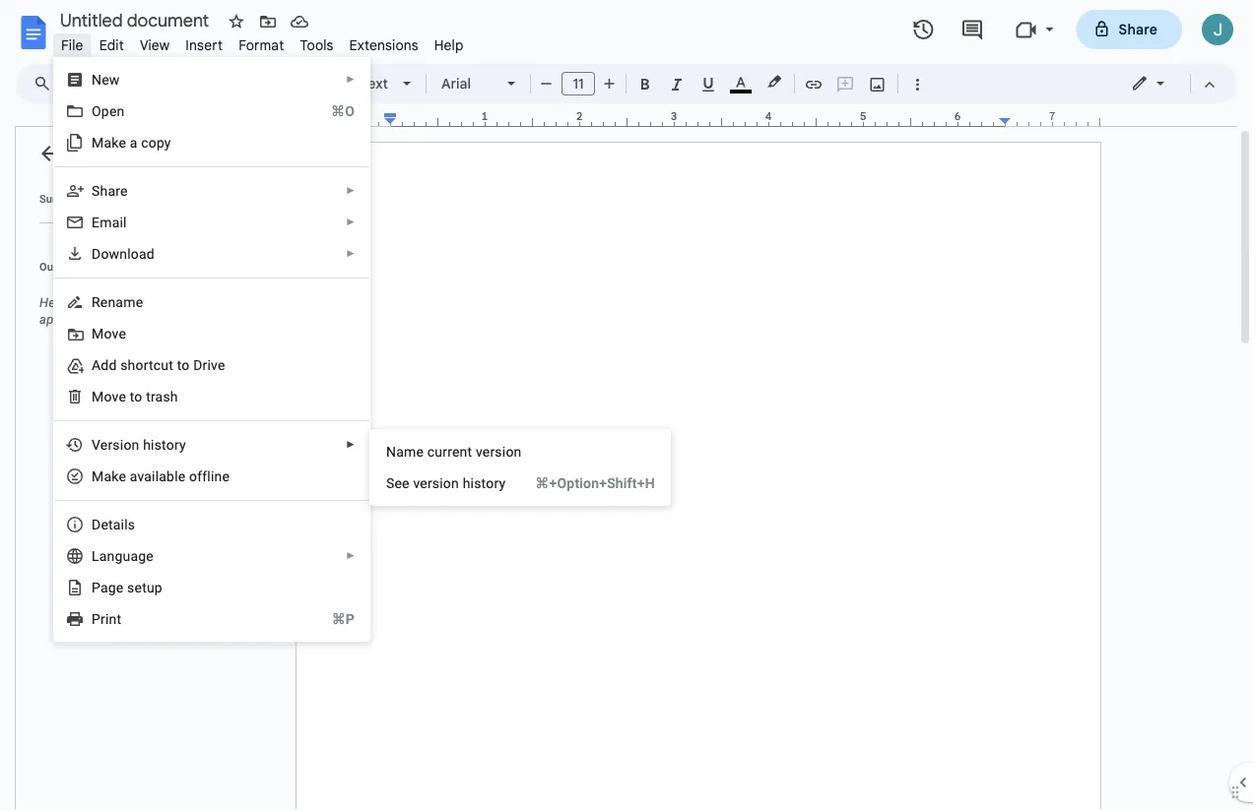 Task type: vqa. For each thing, say whether or not it's contained in the screenshot.


Task type: locate. For each thing, give the bounding box(es) containing it.
d
[[92, 246, 101, 262]]

add
[[121, 296, 143, 310]]

page setup g element
[[92, 580, 168, 596]]

menu bar containing file
[[53, 26, 472, 58]]

1 vertical spatial s
[[386, 475, 395, 492]]

text color image
[[730, 70, 752, 94]]

1 vertical spatial version
[[413, 475, 459, 492]]

0 vertical spatial to
[[146, 296, 158, 310]]

appear
[[39, 312, 79, 327]]

n
[[92, 71, 102, 88], [386, 444, 396, 460]]

s
[[92, 183, 100, 199], [386, 475, 395, 492]]

arial
[[441, 75, 471, 92]]

right margin image
[[1000, 111, 1099, 126]]

format menu item
[[231, 33, 292, 57]]

Rename text field
[[53, 8, 221, 32]]

a
[[130, 134, 137, 151]]

0 horizontal spatial version
[[413, 475, 459, 492]]

4 ► from the top
[[346, 248, 356, 260]]

►
[[346, 74, 356, 85], [346, 185, 356, 197], [346, 217, 356, 228], [346, 248, 356, 260], [346, 439, 356, 451], [346, 551, 356, 562]]

language l element
[[92, 548, 160, 565]]

0 vertical spatial version
[[476, 444, 522, 460]]

1 ► from the top
[[346, 74, 356, 85]]

0 vertical spatial e
[[119, 468, 126, 485]]

share s element
[[92, 183, 134, 199]]

application
[[0, 0, 1253, 811]]

ove
[[104, 326, 126, 342]]

ma
[[92, 468, 112, 485]]

s hare
[[92, 183, 128, 199]]

r
[[92, 294, 100, 310]]

menu bar banner
[[0, 0, 1253, 811]]

1 vertical spatial e
[[116, 580, 124, 596]]

hare
[[100, 183, 128, 199]]

e right pa
[[116, 580, 124, 596]]

trash
[[146, 389, 178, 405]]

version
[[476, 444, 522, 460], [413, 475, 459, 492]]

istory
[[151, 437, 186, 453]]

to
[[146, 296, 158, 310], [177, 357, 190, 373]]

menu bar
[[53, 26, 472, 58]]

1 vertical spatial n
[[386, 444, 396, 460]]

make a copy c element
[[92, 134, 177, 151]]

view menu item
[[132, 33, 178, 57]]

version history h element
[[92, 437, 192, 453]]

e right ma
[[119, 468, 126, 485]]

insert image image
[[866, 70, 889, 98]]

0 horizontal spatial s
[[92, 183, 100, 199]]

version right ee
[[413, 475, 459, 492]]

insert
[[186, 36, 223, 54]]

0 horizontal spatial to
[[146, 296, 158, 310]]

version up 'history' at bottom
[[476, 444, 522, 460]]

► for mail
[[346, 217, 356, 228]]

add shortcut to drive , element
[[92, 357, 231, 373]]

d ownload
[[92, 246, 155, 262]]

main toolbar
[[58, 0, 933, 764]]

help
[[434, 36, 464, 54]]

Font size field
[[562, 72, 603, 97]]

n up o
[[92, 71, 102, 88]]

⌘p
[[332, 611, 355, 628]]

p
[[92, 611, 101, 628]]

tools
[[300, 36, 334, 54]]

to left the
[[146, 296, 158, 310]]

version h istory
[[92, 437, 186, 453]]

⌘+option+shift+h element
[[512, 474, 655, 494]]

► for anguage
[[346, 551, 356, 562]]

1 horizontal spatial s
[[386, 475, 395, 492]]

outline heading
[[16, 259, 284, 287]]

h
[[143, 437, 151, 453]]

0 vertical spatial n
[[92, 71, 102, 88]]

normal
[[312, 75, 359, 92]]

Star checkbox
[[223, 8, 250, 35]]

⌘o element
[[307, 101, 355, 121]]

offline
[[189, 468, 230, 485]]

details
[[92, 517, 135, 533]]

o
[[92, 103, 101, 119]]

6 ► from the top
[[346, 551, 356, 562]]

ew
[[102, 71, 120, 88]]

m ove
[[92, 326, 126, 342]]

rename r element
[[92, 294, 149, 310]]

n ew
[[92, 71, 120, 88]]

move m element
[[92, 326, 132, 342]]

0 horizontal spatial n
[[92, 71, 102, 88]]

⌘p element
[[308, 610, 355, 630]]

add shortcut to drive
[[92, 357, 225, 373]]

Menus field
[[25, 70, 68, 98]]

e
[[119, 468, 126, 485], [116, 580, 124, 596]]

pa g e setup
[[92, 580, 162, 596]]

new n element
[[92, 71, 126, 88]]

n ame current version
[[386, 444, 522, 460]]

move t o trash
[[92, 389, 178, 405]]

m
[[92, 326, 104, 342]]

r ename
[[92, 294, 143, 310]]

n up ee
[[386, 444, 396, 460]]

view
[[140, 36, 170, 54]]

⌘+option+shift+h
[[535, 475, 655, 492]]

1 horizontal spatial n
[[386, 444, 396, 460]]

menu
[[5, 0, 370, 745], [369, 430, 671, 506]]

share button
[[1076, 10, 1182, 49]]

3 ► from the top
[[346, 217, 356, 228]]

► for ownload
[[346, 248, 356, 260]]

headings
[[39, 296, 94, 310]]

2 ► from the top
[[346, 185, 356, 197]]

0 vertical spatial s
[[92, 183, 100, 199]]

p rint
[[92, 611, 121, 628]]

file
[[61, 36, 83, 54]]

pen
[[101, 103, 125, 119]]

email e element
[[92, 214, 133, 231]]

see version history s element
[[386, 475, 512, 492]]

mail
[[100, 214, 127, 231]]

1 horizontal spatial to
[[177, 357, 190, 373]]

open o element
[[92, 103, 130, 119]]

to inside headings you add to the document will appear here.
[[146, 296, 158, 310]]

Font size text field
[[563, 72, 594, 96]]

make
[[92, 134, 126, 151]]

to left drive
[[177, 357, 190, 373]]



Task type: describe. For each thing, give the bounding box(es) containing it.
► for ew
[[346, 74, 356, 85]]

shortcut
[[120, 357, 173, 373]]

left margin image
[[297, 111, 396, 126]]

details b element
[[92, 517, 141, 533]]

move
[[92, 389, 126, 405]]

you
[[97, 296, 118, 310]]

ma k e available offline
[[92, 468, 230, 485]]

name current version n element
[[386, 444, 528, 460]]

normal text
[[312, 75, 388, 92]]

c
[[141, 134, 148, 151]]

n for ew
[[92, 71, 102, 88]]

setup
[[127, 580, 162, 596]]

► for hare
[[346, 185, 356, 197]]

pa
[[92, 580, 108, 596]]

the
[[161, 296, 179, 310]]

here.
[[83, 312, 111, 327]]

t
[[130, 389, 134, 405]]

l anguage
[[92, 548, 154, 565]]

format
[[239, 36, 284, 54]]

history
[[463, 475, 506, 492]]

version
[[92, 437, 139, 453]]

print p element
[[92, 611, 127, 628]]

5 ► from the top
[[346, 439, 356, 451]]

e for g
[[116, 580, 124, 596]]

1 vertical spatial to
[[177, 357, 190, 373]]

drive
[[193, 357, 225, 373]]

document
[[182, 296, 240, 310]]

ename
[[100, 294, 143, 310]]

share
[[1119, 21, 1158, 38]]

extensions menu item
[[341, 33, 426, 57]]

o pen
[[92, 103, 125, 119]]

edit menu item
[[91, 33, 132, 57]]

move to trash t element
[[92, 389, 184, 405]]

ownload
[[101, 246, 155, 262]]

document outline element
[[16, 127, 284, 811]]

menu bar inside menu bar banner
[[53, 26, 472, 58]]

g
[[108, 580, 116, 596]]

text
[[363, 75, 388, 92]]

headings you add to the document will appear here.
[[39, 296, 263, 327]]

add
[[92, 357, 117, 373]]

edit
[[99, 36, 124, 54]]

make a c opy
[[92, 134, 171, 151]]

anguage
[[99, 548, 154, 565]]

s ee version history
[[386, 475, 506, 492]]

ee
[[395, 475, 410, 492]]

mode and view toolbar
[[1116, 64, 1226, 103]]

rint
[[101, 611, 121, 628]]

e for k
[[119, 468, 126, 485]]

l
[[92, 548, 99, 565]]

e mail
[[92, 214, 127, 231]]

styles list. normal text selected. option
[[312, 70, 391, 98]]

tools menu item
[[292, 33, 341, 57]]

arial option
[[441, 70, 496, 98]]

available
[[130, 468, 186, 485]]

current
[[427, 444, 472, 460]]

e
[[92, 214, 100, 231]]

extensions
[[349, 36, 418, 54]]

help menu item
[[426, 33, 472, 57]]

highlight color image
[[764, 70, 785, 94]]

will
[[244, 296, 263, 310]]

opy
[[148, 134, 171, 151]]

⌘o
[[331, 103, 355, 119]]

1 horizontal spatial version
[[476, 444, 522, 460]]

application containing share
[[0, 0, 1253, 811]]

insert menu item
[[178, 33, 231, 57]]

o
[[134, 389, 142, 405]]

download d element
[[92, 246, 160, 262]]

ame
[[396, 444, 424, 460]]

s for hare
[[92, 183, 100, 199]]

k
[[112, 468, 119, 485]]

summary heading
[[39, 191, 87, 207]]

summary
[[39, 193, 87, 205]]

make available offline k element
[[92, 468, 236, 485]]

s for ee
[[386, 475, 395, 492]]

n for ame
[[386, 444, 396, 460]]

outline
[[39, 261, 75, 273]]

file menu item
[[53, 33, 91, 57]]



